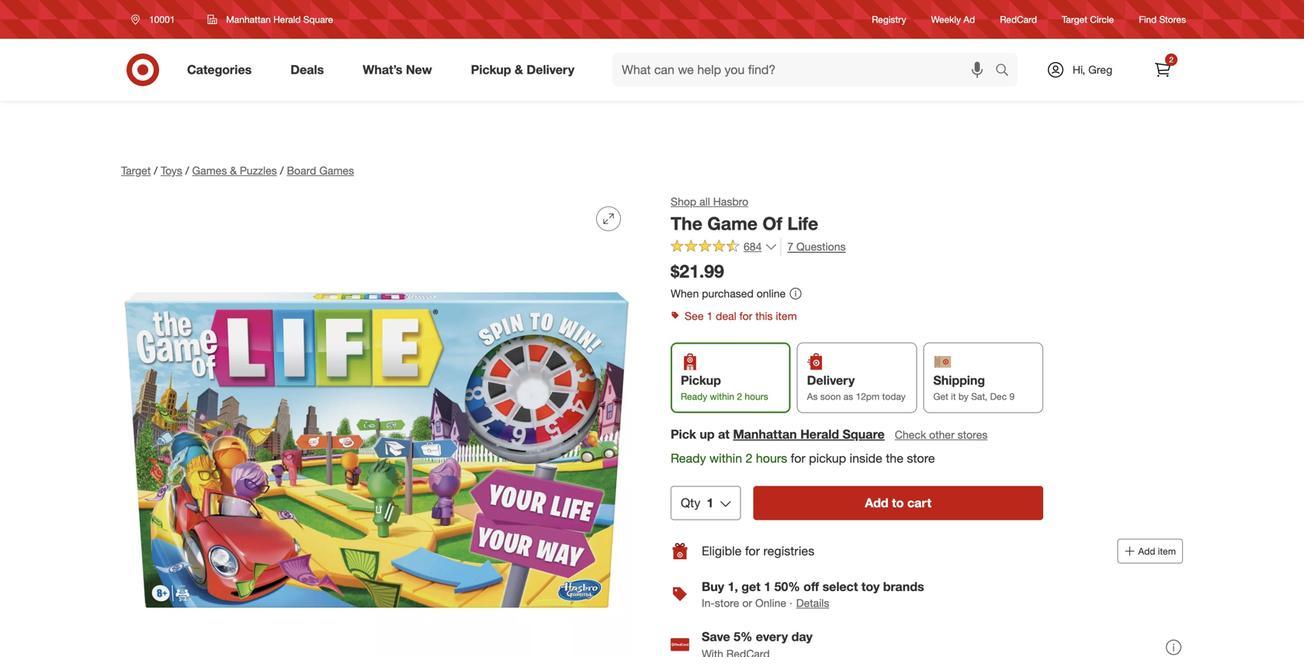 Task type: describe. For each thing, give the bounding box(es) containing it.
1 games from the left
[[192, 164, 227, 177]]

see
[[685, 309, 704, 323]]

brands
[[883, 579, 924, 594]]

today
[[882, 391, 906, 402]]

buy
[[702, 579, 724, 594]]

qty 1
[[681, 496, 714, 511]]

1 vertical spatial ready
[[671, 451, 706, 466]]

up
[[700, 427, 715, 442]]

sat,
[[971, 391, 988, 402]]

buy 1, get 1 50% off select toy brands link
[[702, 579, 924, 594]]

registries
[[763, 544, 815, 559]]

pickup for &
[[471, 62, 511, 77]]

the
[[671, 213, 703, 234]]

ready within 2 hours for pickup inside the store
[[671, 451, 935, 466]]

the
[[886, 451, 904, 466]]

shop
[[671, 195, 697, 208]]

manhattan inside dropdown button
[[226, 14, 271, 25]]

board
[[287, 164, 316, 177]]

1 horizontal spatial &
[[515, 62, 523, 77]]

stores
[[1159, 14, 1186, 25]]

what's
[[363, 62, 402, 77]]

to
[[892, 496, 904, 511]]

find stores link
[[1139, 13, 1186, 26]]

hi, greg
[[1073, 63, 1113, 76]]

check
[[895, 428, 926, 442]]

all
[[700, 195, 710, 208]]

store inside buy 1, get 1 50% off select toy brands in-store or online ∙ details
[[715, 596, 739, 610]]

registry
[[872, 14, 906, 25]]

What can we help you find? suggestions appear below search field
[[613, 53, 999, 87]]

deal
[[716, 309, 737, 323]]

life
[[787, 213, 818, 234]]

manhattan herald square button
[[733, 426, 885, 444]]

toys link
[[161, 164, 182, 177]]

2 inside pickup ready within 2 hours
[[737, 391, 742, 402]]

pickup & delivery
[[471, 62, 575, 77]]

online
[[755, 596, 786, 610]]

9
[[1010, 391, 1015, 402]]

toys
[[161, 164, 182, 177]]

684
[[744, 240, 762, 254]]

0 vertical spatial store
[[907, 451, 935, 466]]

toy
[[862, 579, 880, 594]]

save 5% every day
[[702, 629, 813, 645]]

$21.99
[[671, 261, 724, 282]]

purchased
[[702, 287, 754, 300]]

hasbro
[[713, 195, 749, 208]]

1 horizontal spatial square
[[843, 427, 885, 442]]

check other stores button
[[894, 427, 988, 444]]

10001 button
[[121, 5, 191, 33]]

herald inside dropdown button
[[273, 14, 301, 25]]

it
[[951, 391, 956, 402]]

684 link
[[671, 238, 777, 257]]

pickup & delivery link
[[458, 53, 594, 87]]

10001
[[149, 14, 175, 25]]

search
[[988, 64, 1026, 79]]

target for target circle
[[1062, 14, 1088, 25]]

game
[[707, 213, 758, 234]]

0 vertical spatial for
[[740, 309, 753, 323]]

get
[[742, 579, 761, 594]]

as
[[844, 391, 853, 402]]

get
[[933, 391, 949, 402]]

7
[[787, 240, 794, 254]]

deals
[[291, 62, 324, 77]]

1 horizontal spatial manhattan
[[733, 427, 797, 442]]

registry link
[[872, 13, 906, 26]]

every
[[756, 629, 788, 645]]

off
[[804, 579, 819, 594]]

add for add to cart
[[865, 496, 889, 511]]

select
[[823, 579, 858, 594]]

dec
[[990, 391, 1007, 402]]

soon
[[820, 391, 841, 402]]

the game of life, 1 of 20 image
[[121, 194, 633, 658]]

pick up at manhattan herald square
[[671, 427, 885, 442]]

delivery inside delivery as soon as 12pm today
[[807, 373, 855, 388]]

add to cart button
[[753, 486, 1043, 520]]

online
[[757, 287, 786, 300]]

details
[[796, 596, 829, 610]]

ad
[[964, 14, 975, 25]]

eligible for registries
[[702, 544, 815, 559]]

2 games from the left
[[319, 164, 354, 177]]

puzzles
[[240, 164, 277, 177]]

1 vertical spatial herald
[[800, 427, 839, 442]]

by
[[959, 391, 969, 402]]

weekly
[[931, 14, 961, 25]]

square inside manhattan herald square dropdown button
[[303, 14, 333, 25]]

new
[[406, 62, 432, 77]]

within inside pickup ready within 2 hours
[[710, 391, 734, 402]]

redcard link
[[1000, 13, 1037, 26]]

add to cart
[[865, 496, 932, 511]]



Task type: vqa. For each thing, say whether or not it's contained in the screenshot.


Task type: locate. For each thing, give the bounding box(es) containing it.
hours
[[745, 391, 768, 402], [756, 451, 787, 466]]

∙
[[789, 596, 793, 610]]

square
[[303, 14, 333, 25], [843, 427, 885, 442]]

pickup right new at the top left
[[471, 62, 511, 77]]

0 vertical spatial square
[[303, 14, 333, 25]]

day
[[792, 629, 813, 645]]

0 vertical spatial delivery
[[527, 62, 575, 77]]

pickup up up
[[681, 373, 721, 388]]

check other stores
[[895, 428, 988, 442]]

1 for see
[[707, 309, 713, 323]]

within up at at the bottom
[[710, 391, 734, 402]]

1 vertical spatial &
[[230, 164, 237, 177]]

greg
[[1088, 63, 1113, 76]]

1 horizontal spatial /
[[185, 164, 189, 177]]

store down 1,
[[715, 596, 739, 610]]

ready down the pick
[[671, 451, 706, 466]]

0 vertical spatial target
[[1062, 14, 1088, 25]]

1 vertical spatial store
[[715, 596, 739, 610]]

pickup
[[471, 62, 511, 77], [681, 373, 721, 388]]

2 down the stores
[[1169, 55, 1174, 64]]

2 horizontal spatial 2
[[1169, 55, 1174, 64]]

for
[[740, 309, 753, 323], [791, 451, 806, 466], [745, 544, 760, 559]]

target circle link
[[1062, 13, 1114, 26]]

add
[[865, 496, 889, 511], [1138, 546, 1155, 557]]

of
[[763, 213, 783, 234]]

1 within from the top
[[710, 391, 734, 402]]

0 horizontal spatial herald
[[273, 14, 301, 25]]

stores
[[958, 428, 988, 442]]

weekly ad
[[931, 14, 975, 25]]

pick
[[671, 427, 696, 442]]

hours up pick up at manhattan herald square
[[745, 391, 768, 402]]

see 1 deal for this item link
[[671, 305, 1183, 327]]

0 horizontal spatial games
[[192, 164, 227, 177]]

0 vertical spatial add
[[865, 496, 889, 511]]

&
[[515, 62, 523, 77], [230, 164, 237, 177]]

this
[[756, 309, 773, 323]]

target
[[1062, 14, 1088, 25], [121, 164, 151, 177]]

other
[[929, 428, 955, 442]]

0 horizontal spatial square
[[303, 14, 333, 25]]

find
[[1139, 14, 1157, 25]]

herald up deals
[[273, 14, 301, 25]]

shipping
[[933, 373, 985, 388]]

pickup ready within 2 hours
[[681, 373, 768, 402]]

or
[[742, 596, 752, 610]]

2 up pick up at manhattan herald square
[[737, 391, 742, 402]]

0 vertical spatial manhattan
[[226, 14, 271, 25]]

circle
[[1090, 14, 1114, 25]]

12pm
[[856, 391, 880, 402]]

target left circle
[[1062, 14, 1088, 25]]

details button
[[796, 595, 830, 612]]

5%
[[734, 629, 753, 645]]

questions
[[797, 240, 846, 254]]

1 vertical spatial target
[[121, 164, 151, 177]]

buy 1, get 1 50% off select toy brands in-store or online ∙ details
[[702, 579, 924, 610]]

2 link
[[1146, 53, 1180, 87]]

2
[[1169, 55, 1174, 64], [737, 391, 742, 402], [746, 451, 753, 466]]

find stores
[[1139, 14, 1186, 25]]

eligible
[[702, 544, 742, 559]]

0 vertical spatial ready
[[681, 391, 707, 402]]

for left this
[[740, 309, 753, 323]]

0 horizontal spatial item
[[776, 309, 797, 323]]

ready up the pick
[[681, 391, 707, 402]]

redcard
[[1000, 14, 1037, 25]]

1 horizontal spatial item
[[1158, 546, 1176, 557]]

0 horizontal spatial add
[[865, 496, 889, 511]]

1 right see
[[707, 309, 713, 323]]

item
[[776, 309, 797, 323], [1158, 546, 1176, 557]]

0 vertical spatial 2
[[1169, 55, 1174, 64]]

delivery as soon as 12pm today
[[807, 373, 906, 402]]

add inside button
[[865, 496, 889, 511]]

manhattan up categories link
[[226, 14, 271, 25]]

1 right the get
[[764, 579, 771, 594]]

games right board
[[319, 164, 354, 177]]

1 horizontal spatial target
[[1062, 14, 1088, 25]]

within
[[710, 391, 734, 402], [710, 451, 742, 466]]

games & puzzles link
[[192, 164, 277, 177]]

1 horizontal spatial store
[[907, 451, 935, 466]]

1 vertical spatial within
[[710, 451, 742, 466]]

in-
[[702, 596, 715, 610]]

square up inside
[[843, 427, 885, 442]]

/ right toys on the left of page
[[185, 164, 189, 177]]

delivery
[[527, 62, 575, 77], [807, 373, 855, 388]]

at
[[718, 427, 730, 442]]

deals link
[[277, 53, 343, 87]]

1,
[[728, 579, 738, 594]]

pickup inside pickup ready within 2 hours
[[681, 373, 721, 388]]

1 vertical spatial manhattan
[[733, 427, 797, 442]]

hours down pick up at manhattan herald square
[[756, 451, 787, 466]]

1 vertical spatial delivery
[[807, 373, 855, 388]]

1 for qty
[[707, 496, 714, 511]]

2 / from the left
[[185, 164, 189, 177]]

0 vertical spatial pickup
[[471, 62, 511, 77]]

1 vertical spatial add
[[1138, 546, 1155, 557]]

0 horizontal spatial target
[[121, 164, 151, 177]]

cart
[[907, 496, 932, 511]]

2 horizontal spatial /
[[280, 164, 284, 177]]

inside
[[850, 451, 883, 466]]

target left 'toys' link
[[121, 164, 151, 177]]

/
[[154, 164, 158, 177], [185, 164, 189, 177], [280, 164, 284, 177]]

target / toys / games & puzzles / board games
[[121, 164, 354, 177]]

0 horizontal spatial 2
[[737, 391, 742, 402]]

0 horizontal spatial manhattan
[[226, 14, 271, 25]]

add for add item
[[1138, 546, 1155, 557]]

1 horizontal spatial delivery
[[807, 373, 855, 388]]

manhattan herald square
[[226, 14, 333, 25]]

2 vertical spatial for
[[745, 544, 760, 559]]

1 vertical spatial pickup
[[681, 373, 721, 388]]

0 horizontal spatial &
[[230, 164, 237, 177]]

1 horizontal spatial herald
[[800, 427, 839, 442]]

1 vertical spatial 1
[[707, 496, 714, 511]]

categories
[[187, 62, 252, 77]]

see 1 deal for this item
[[685, 309, 797, 323]]

add inside "button"
[[1138, 546, 1155, 557]]

manhattan herald square button
[[197, 5, 343, 33]]

what's new link
[[350, 53, 452, 87]]

0 vertical spatial herald
[[273, 14, 301, 25]]

2 within from the top
[[710, 451, 742, 466]]

0 horizontal spatial store
[[715, 596, 739, 610]]

for down manhattan herald square button
[[791, 451, 806, 466]]

0 vertical spatial item
[[776, 309, 797, 323]]

1 horizontal spatial add
[[1138, 546, 1155, 557]]

0 horizontal spatial delivery
[[527, 62, 575, 77]]

add item
[[1138, 546, 1176, 557]]

ready inside pickup ready within 2 hours
[[681, 391, 707, 402]]

square up deals link
[[303, 14, 333, 25]]

item inside "button"
[[1158, 546, 1176, 557]]

hi,
[[1073, 63, 1085, 76]]

1 horizontal spatial 2
[[746, 451, 753, 466]]

2 down pick up at manhattan herald square
[[746, 451, 753, 466]]

0 horizontal spatial /
[[154, 164, 158, 177]]

for right eligible at the right
[[745, 544, 760, 559]]

1 inside buy 1, get 1 50% off select toy brands in-store or online ∙ details
[[764, 579, 771, 594]]

0 vertical spatial within
[[710, 391, 734, 402]]

0 vertical spatial 1
[[707, 309, 713, 323]]

50%
[[774, 579, 800, 594]]

save
[[702, 629, 730, 645]]

1 vertical spatial hours
[[756, 451, 787, 466]]

ready
[[681, 391, 707, 402], [671, 451, 706, 466]]

herald up pickup at the bottom right of the page
[[800, 427, 839, 442]]

target for target / toys / games & puzzles / board games
[[121, 164, 151, 177]]

1 / from the left
[[154, 164, 158, 177]]

3 / from the left
[[280, 164, 284, 177]]

store down check
[[907, 451, 935, 466]]

1 horizontal spatial pickup
[[681, 373, 721, 388]]

/ left board
[[280, 164, 284, 177]]

0 vertical spatial &
[[515, 62, 523, 77]]

games right toys on the left of page
[[192, 164, 227, 177]]

when purchased online
[[671, 287, 786, 300]]

within down at at the bottom
[[710, 451, 742, 466]]

2 vertical spatial 2
[[746, 451, 753, 466]]

hours inside pickup ready within 2 hours
[[745, 391, 768, 402]]

add item button
[[1117, 539, 1183, 564]]

pickup for ready
[[681, 373, 721, 388]]

1 vertical spatial item
[[1158, 546, 1176, 557]]

1 vertical spatial square
[[843, 427, 885, 442]]

1 vertical spatial for
[[791, 451, 806, 466]]

qty
[[681, 496, 701, 511]]

0 vertical spatial hours
[[745, 391, 768, 402]]

1 horizontal spatial games
[[319, 164, 354, 177]]

1 right qty
[[707, 496, 714, 511]]

shop all hasbro the game of life
[[671, 195, 818, 234]]

/ left toys on the left of page
[[154, 164, 158, 177]]

manhattan right at at the bottom
[[733, 427, 797, 442]]

categories link
[[174, 53, 271, 87]]

1 vertical spatial 2
[[737, 391, 742, 402]]

target circle
[[1062, 14, 1114, 25]]

2 vertical spatial 1
[[764, 579, 771, 594]]

target link
[[121, 164, 151, 177]]

0 horizontal spatial pickup
[[471, 62, 511, 77]]

board games link
[[287, 164, 354, 177]]



